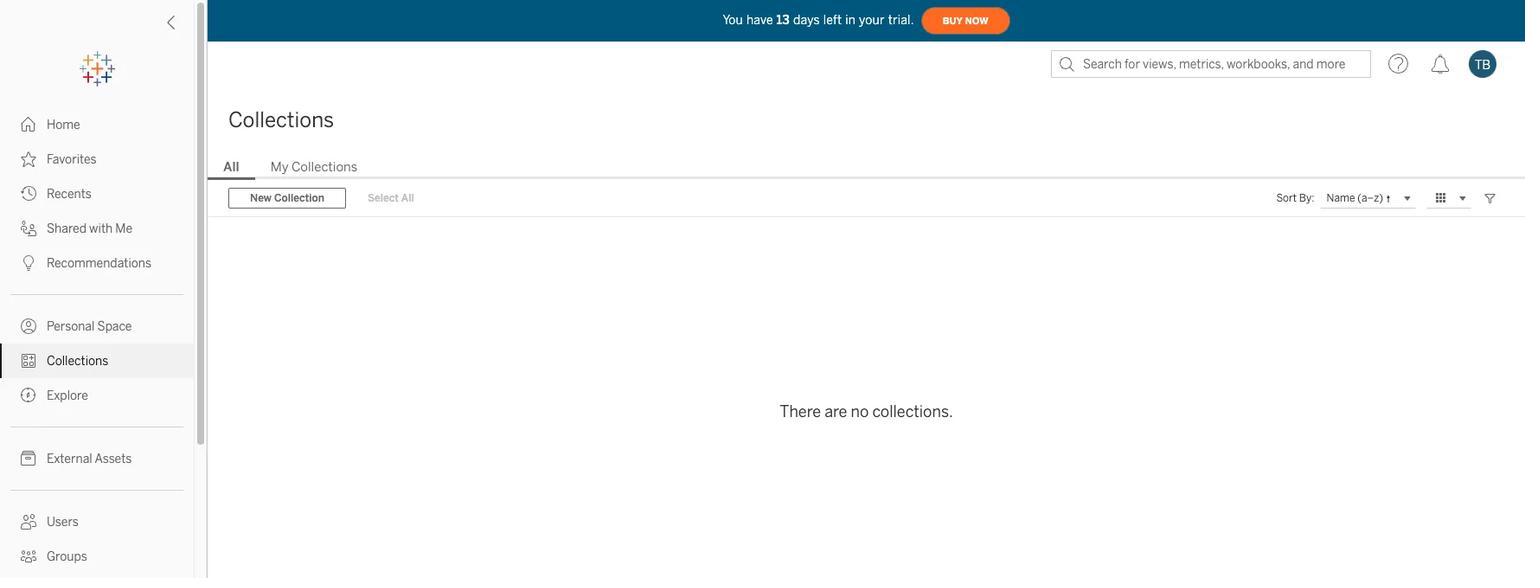 Task type: describe. For each thing, give the bounding box(es) containing it.
recommendations link
[[0, 246, 194, 280]]

sort by:
[[1277, 192, 1315, 204]]

personal space link
[[0, 309, 194, 344]]

collections main content
[[208, 87, 1526, 578]]

external assets link
[[0, 441, 194, 476]]

0 vertical spatial collections
[[228, 107, 334, 132]]

your
[[860, 13, 885, 27]]

my
[[271, 159, 289, 175]]

collections.
[[873, 402, 954, 421]]

there
[[780, 402, 821, 421]]

name (a–z) button
[[1320, 188, 1417, 209]]

me
[[115, 222, 133, 236]]

home
[[47, 118, 80, 132]]

assets
[[95, 452, 132, 467]]

by text only_f5he34f image for explore
[[21, 388, 36, 403]]

new
[[250, 192, 272, 204]]

Search for views, metrics, workbooks, and more text field
[[1052, 50, 1372, 78]]

by text only_f5he34f image for recents
[[21, 186, 36, 202]]

now
[[966, 15, 989, 26]]

sub-spaces tab list
[[208, 158, 1526, 180]]

all inside "button"
[[401, 192, 414, 204]]

external assets
[[47, 452, 132, 467]]

by text only_f5he34f image for users
[[21, 514, 36, 530]]

all inside "sub-spaces" tab list
[[223, 159, 239, 175]]

collections link
[[0, 344, 194, 378]]

have
[[747, 13, 774, 27]]

by:
[[1300, 192, 1315, 204]]

buy now
[[943, 15, 989, 26]]

name (a–z)
[[1327, 191, 1384, 204]]

home link
[[0, 107, 194, 142]]

personal
[[47, 319, 95, 334]]

you have 13 days left in your trial.
[[723, 13, 915, 27]]

sort
[[1277, 192, 1298, 204]]

by text only_f5he34f image for personal space
[[21, 319, 36, 334]]



Task type: locate. For each thing, give the bounding box(es) containing it.
favorites link
[[0, 142, 194, 177]]

2 by text only_f5he34f image from the top
[[21, 319, 36, 334]]

all left my
[[223, 159, 239, 175]]

by text only_f5he34f image inside shared with me link
[[21, 221, 36, 236]]

navigation
[[208, 154, 1526, 180]]

by text only_f5he34f image inside explore link
[[21, 388, 36, 403]]

by text only_f5he34f image inside groups link
[[21, 549, 36, 564]]

by text only_f5he34f image
[[21, 117, 36, 132], [21, 151, 36, 167], [21, 221, 36, 236], [21, 255, 36, 271], [21, 451, 36, 467], [21, 549, 36, 564]]

in
[[846, 13, 856, 27]]

by text only_f5he34f image inside recents link
[[21, 186, 36, 202]]

groups
[[47, 550, 87, 564]]

collections
[[228, 107, 334, 132], [292, 159, 358, 175], [47, 354, 108, 369]]

collections inside main navigation. press the up and down arrow keys to access links. element
[[47, 354, 108, 369]]

by text only_f5he34f image left 'recommendations'
[[21, 255, 36, 271]]

buy
[[943, 15, 963, 26]]

navigation panel element
[[0, 52, 194, 578]]

are
[[825, 402, 848, 421]]

6 by text only_f5he34f image from the top
[[21, 549, 36, 564]]

explore link
[[0, 378, 194, 413]]

by text only_f5he34f image
[[21, 186, 36, 202], [21, 319, 36, 334], [21, 353, 36, 369], [21, 388, 36, 403], [21, 514, 36, 530]]

all
[[223, 159, 239, 175], [401, 192, 414, 204]]

collections up the collection
[[292, 159, 358, 175]]

2 vertical spatial collections
[[47, 354, 108, 369]]

new collection button
[[228, 188, 346, 209]]

grid view image
[[1434, 190, 1450, 206]]

1 vertical spatial collections
[[292, 159, 358, 175]]

collections inside "sub-spaces" tab list
[[292, 159, 358, 175]]

you
[[723, 13, 743, 27]]

recents
[[47, 187, 92, 202]]

by text only_f5he34f image inside collections link
[[21, 353, 36, 369]]

4 by text only_f5he34f image from the top
[[21, 388, 36, 403]]

by text only_f5he34f image left external
[[21, 451, 36, 467]]

all right select
[[401, 192, 414, 204]]

space
[[97, 319, 132, 334]]

select
[[368, 192, 399, 204]]

by text only_f5he34f image left groups on the left
[[21, 549, 36, 564]]

by text only_f5he34f image for groups
[[21, 549, 36, 564]]

by text only_f5he34f image for collections
[[21, 353, 36, 369]]

recommendations
[[47, 256, 152, 271]]

by text only_f5he34f image inside favorites link
[[21, 151, 36, 167]]

by text only_f5he34f image inside external assets link
[[21, 451, 36, 467]]

groups link
[[0, 539, 194, 574]]

by text only_f5he34f image left home
[[21, 117, 36, 132]]

by text only_f5he34f image inside personal space link
[[21, 319, 36, 334]]

by text only_f5he34f image inside "recommendations" link
[[21, 255, 36, 271]]

users
[[47, 515, 79, 530]]

by text only_f5he34f image inside "users" link
[[21, 514, 36, 530]]

1 by text only_f5he34f image from the top
[[21, 117, 36, 132]]

name
[[1327, 191, 1356, 204]]

favorites
[[47, 152, 97, 167]]

no
[[851, 402, 869, 421]]

(a–z)
[[1358, 191, 1384, 204]]

shared
[[47, 222, 87, 236]]

new collection
[[250, 192, 325, 204]]

4 by text only_f5he34f image from the top
[[21, 255, 36, 271]]

0 horizontal spatial all
[[223, 159, 239, 175]]

left
[[824, 13, 842, 27]]

with
[[89, 222, 113, 236]]

by text only_f5he34f image for favorites
[[21, 151, 36, 167]]

by text only_f5he34f image inside "home" link
[[21, 117, 36, 132]]

trial.
[[889, 13, 915, 27]]

users link
[[0, 505, 194, 539]]

by text only_f5he34f image for external assets
[[21, 451, 36, 467]]

personal space
[[47, 319, 132, 334]]

collection
[[274, 192, 325, 204]]

collections up my
[[228, 107, 334, 132]]

by text only_f5he34f image for shared with me
[[21, 221, 36, 236]]

collections down personal
[[47, 354, 108, 369]]

by text only_f5he34f image for home
[[21, 117, 36, 132]]

by text only_f5he34f image left shared
[[21, 221, 36, 236]]

1 vertical spatial all
[[401, 192, 414, 204]]

main navigation. press the up and down arrow keys to access links. element
[[0, 107, 194, 578]]

by text only_f5he34f image left favorites
[[21, 151, 36, 167]]

recents link
[[0, 177, 194, 211]]

shared with me
[[47, 222, 133, 236]]

2 by text only_f5he34f image from the top
[[21, 151, 36, 167]]

navigation containing all
[[208, 154, 1526, 180]]

3 by text only_f5he34f image from the top
[[21, 221, 36, 236]]

select all
[[368, 192, 414, 204]]

0 vertical spatial all
[[223, 159, 239, 175]]

buy now button
[[921, 7, 1011, 35]]

by text only_f5he34f image for recommendations
[[21, 255, 36, 271]]

external
[[47, 452, 92, 467]]

explore
[[47, 389, 88, 403]]

select all button
[[357, 188, 426, 209]]

1 by text only_f5he34f image from the top
[[21, 186, 36, 202]]

5 by text only_f5he34f image from the top
[[21, 451, 36, 467]]

there are no collections.
[[780, 402, 954, 421]]

days
[[794, 13, 820, 27]]

my collections
[[271, 159, 358, 175]]

13
[[777, 13, 790, 27]]

1 horizontal spatial all
[[401, 192, 414, 204]]

5 by text only_f5he34f image from the top
[[21, 514, 36, 530]]

3 by text only_f5he34f image from the top
[[21, 353, 36, 369]]

shared with me link
[[0, 211, 194, 246]]



Task type: vqa. For each thing, say whether or not it's contained in the screenshot.
prevent corresponding to Prevent Debugging
no



